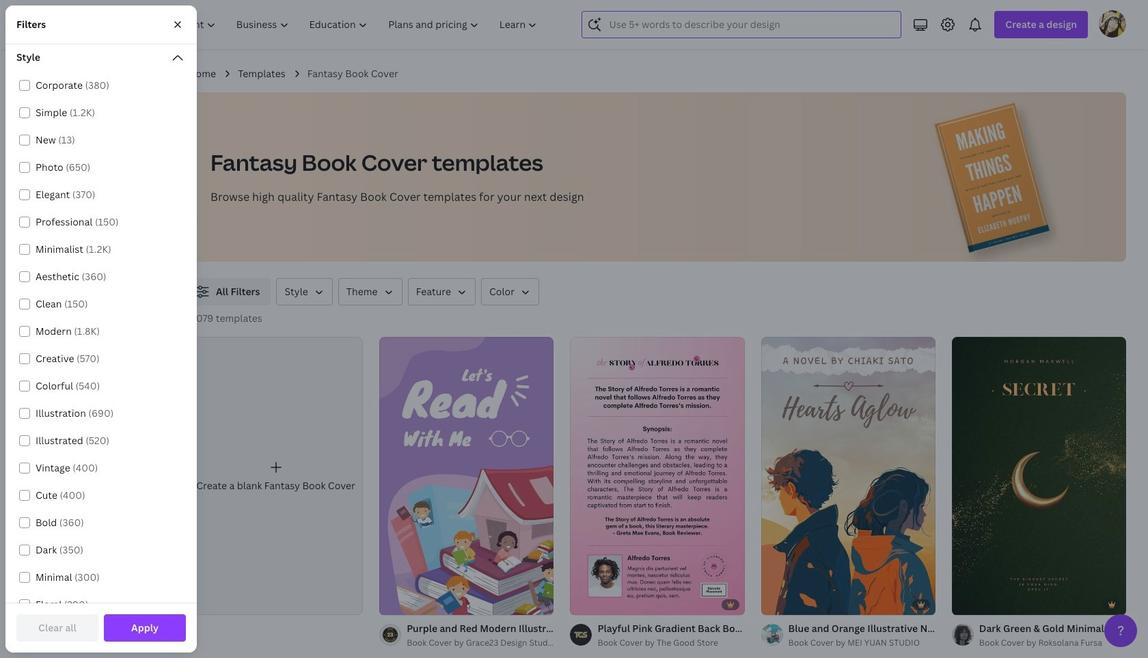 Task type: vqa. For each thing, say whether or not it's contained in the screenshot.
Fantasy Book Cover templates image
yes



Task type: locate. For each thing, give the bounding box(es) containing it.
None search field
[[582, 11, 902, 38]]

fantasy book cover templates image
[[901, 92, 1127, 262], [935, 103, 1051, 253]]



Task type: describe. For each thing, give the bounding box(es) containing it.
playful pink gradient back book cover image
[[571, 337, 745, 616]]

top level navigation element
[[120, 11, 549, 38]]

purple and red modern illustrative kids book cover image
[[380, 337, 554, 616]]

dark green & gold minimal moon 3d illustration book cover image
[[952, 337, 1127, 616]]

create a blank fantasy book cover element
[[189, 337, 363, 616]]

blue and orange illustrative novel collage book cover image
[[761, 337, 936, 616]]



